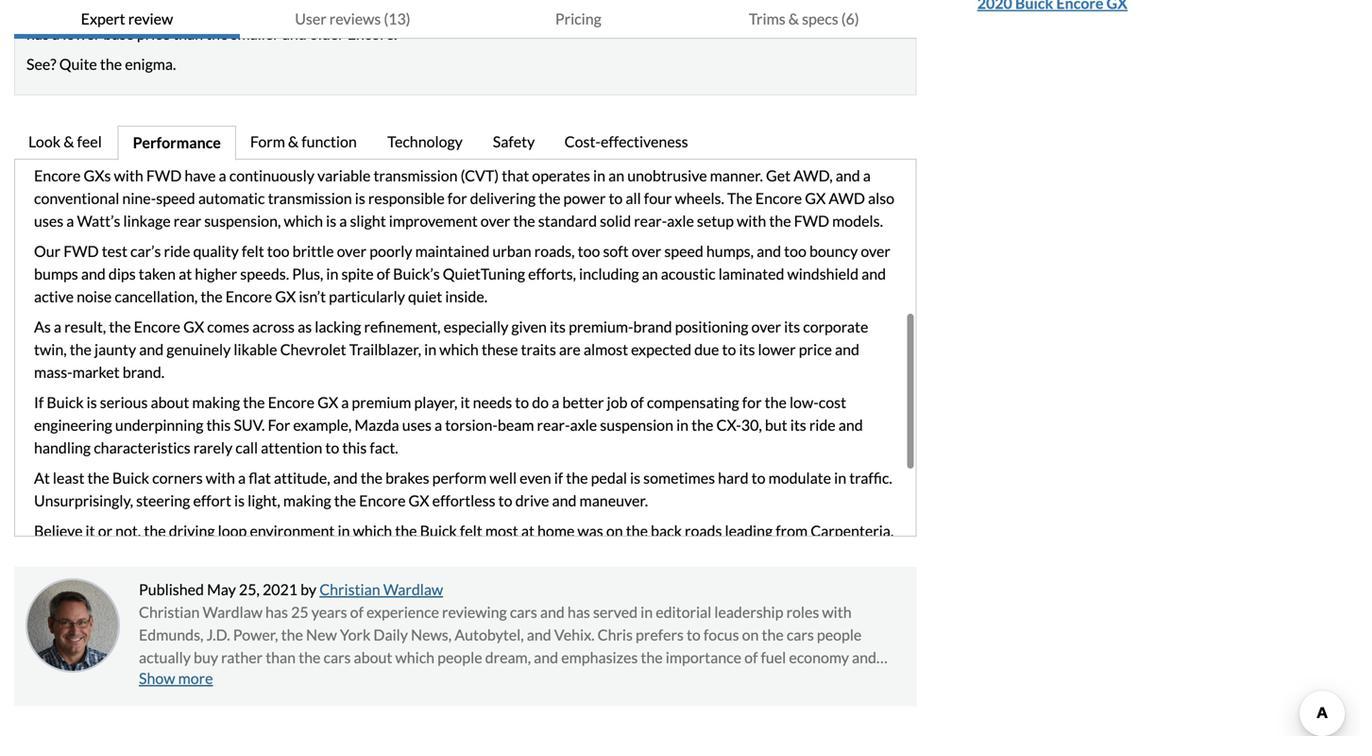 Task type: vqa. For each thing, say whether or not it's contained in the screenshot.
unobtrusive
yes



Task type: describe. For each thing, give the bounding box(es) containing it.
and left "lives"
[[212, 694, 236, 712]]

and right roll, on the left of the page
[[626, 567, 650, 585]]

montecito
[[161, 544, 231, 563]]

market
[[72, 363, 120, 381]]

gx inside our fwd test car's ride quality felt too brittle over poorly maintained urban roads, too soft over speed humps, and too bouncy over bumps and dips taken at higher speeds. plus, in spite of buick's quiettuning efforts, including an acoustic laminated windshield and active noise cancellation, the encore gx isn't particularly quiet inside.
[[275, 287, 296, 306]]

(13)
[[384, 9, 411, 28]]

attitude,
[[274, 469, 330, 487]]

leadership
[[715, 603, 784, 621]]

0 horizontal spatial cars
[[324, 648, 351, 667]]

trims & specs (6)
[[749, 9, 860, 28]]

news,
[[411, 626, 452, 644]]

at
[[34, 469, 50, 487]]

a left "slight"
[[339, 212, 347, 230]]

with inside 'at least the buick corners with a flat attitude, and the brakes perform well even if the pedal is sometimes hard to modulate in traffic. unsurprisingly, steering effort is light, making the encore gx effortless to drive and maneuver.'
[[206, 469, 235, 487]]

light,
[[248, 491, 280, 510]]

especially
[[444, 318, 509, 336]]

the inside our fwd test car's ride quality felt too brittle over poorly maintained urban roads, too soft over speed humps, and too bouncy over bumps and dips taken at higher speeds. plus, in spite of buick's quiettuning efforts, including an acoustic laminated windshield and active noise cancellation, the encore gx isn't particularly quiet inside.
[[201, 287, 223, 306]]

to inside encore gxs with fwd have a continuously variable transmission (cvt) that operates in an unobtrusive manner. get awd, and a conventional nine-speed automatic transmission is responsible for delivering the power to all four wheels. the encore gx awd also uses a watt's linkage rear suspension, which is a slight improvement over the standard solid rear-axle setup with the fwd models.
[[609, 189, 623, 207]]

wheels. inside encore gxs with fwd have a continuously variable transmission (cvt) that operates in an unobtrusive manner. get awd, and a conventional nine-speed automatic transmission is responsible for delivering the power to all four wheels. the encore gx awd also uses a watt's linkage rear suspension, which is a slight improvement over the standard solid rear-axle setup with the fwd models.
[[675, 189, 725, 207]]

the down result,
[[70, 340, 92, 359]]

0 vertical spatial christian
[[320, 580, 380, 599]]

in up 'prefers'
[[641, 603, 653, 621]]

for inside encore gxs with fwd have a continuously variable transmission (cvt) that operates in an unobtrusive manner. get awd, and a conventional nine-speed automatic transmission is responsible for delivering the power to all four wheels. the encore gx awd also uses a watt's linkage rear suspension, which is a slight improvement over the standard solid rear-axle setup with the fwd models.
[[448, 189, 467, 207]]

the up the narrow,
[[395, 522, 417, 540]]

is up brittle
[[326, 212, 337, 230]]

tab panel containing encore gxs with fwd have a continuously variable transmission (cvt) that operates in an unobtrusive manner. get awd, and a conventional nine-speed automatic transmission is responsible for delivering the power to all four wheels. the encore gx awd also uses a watt's linkage rear suspension, which is a slight improvement over the standard solid rear-axle setup with the fwd models.
[[14, 159, 917, 610]]

the down fact.
[[361, 469, 383, 487]]

believe it or not, the driving loop environment in which the buick felt most at home was on the back roads leading from carpenteria, california, through montecito and into santa barbara. narrow, winding, and necessitating lower speeds under 50 mph, california 192 is a perfect match for the encore gx's nimble size, engine torque, controlled body roll, and decent tire grip thanks to standard 18-inch wheels.
[[34, 522, 894, 608]]

lacking
[[315, 318, 361, 336]]

and inside encore gxs with fwd have a continuously variable transmission (cvt) that operates in an unobtrusive manner. get awd, and a conventional nine-speed automatic transmission is responsible for delivering the power to all four wheels. the encore gx awd also uses a watt's linkage rear suspension, which is a slight improvement over the standard solid rear-axle setup with the fwd models.
[[836, 166, 861, 185]]

and left vehix.
[[527, 626, 552, 644]]

review
[[128, 9, 173, 28]]

environment
[[250, 522, 335, 540]]

to left do
[[515, 393, 529, 412]]

published
[[139, 580, 204, 599]]

in inside as a result, the encore gx comes across as lacking refinement, especially given its premium-brand positioning over its corporate twin, the jaunty and genuinely likable chevrolet trailblazer, in which these traits are almost expected due to its lower price and mass-market brand.
[[424, 340, 437, 359]]

responsible
[[368, 189, 445, 207]]

models.
[[833, 212, 883, 230]]

attention
[[261, 438, 323, 457]]

also
[[868, 189, 895, 207]]

was
[[578, 522, 604, 540]]

watt's
[[77, 212, 120, 230]]

and up vehix.
[[540, 603, 565, 621]]

at inside our fwd test car's ride quality felt too brittle over poorly maintained urban roads, too soft over speed humps, and too bouncy over bumps and dips taken at higher speeds. plus, in spite of buick's quiettuning efforts, including an acoustic laminated windshield and active noise cancellation, the encore gx isn't particularly quiet inside.
[[179, 265, 192, 283]]

and down "loop"
[[234, 544, 258, 563]]

3 too from the left
[[784, 242, 807, 260]]

technology
[[388, 132, 463, 151]]

modulate
[[769, 469, 832, 487]]

user reviews (13) tab
[[240, 0, 466, 39]]

in right "lives"
[[272, 694, 284, 712]]

trims & specs (6) tab
[[692, 0, 917, 39]]

the down 25
[[281, 626, 303, 644]]

a down player,
[[435, 416, 442, 434]]

as a result, the encore gx comes across as lacking refinement, especially given its premium-brand positioning over its corporate twin, the jaunty and genuinely likable chevrolet trailblazer, in which these traits are almost expected due to its lower price and mass-market brand.
[[34, 318, 869, 381]]

specs
[[802, 9, 839, 28]]

encore up conventional
[[34, 166, 81, 185]]

0 horizontal spatial as
[[182, 671, 197, 689]]

axle inside if buick is serious about making the encore gx a premium player, it needs to do a better job of compensating for the low-cost engineering underpinning this suv. for example, mazda uses a torsion-beam rear-axle suspension in the cx-30, but its ride and handling characteristics rarely call attention to this fact.
[[570, 416, 597, 434]]

192
[[34, 567, 60, 585]]

1 horizontal spatial people
[[817, 626, 862, 644]]

are
[[559, 340, 581, 359]]

due
[[695, 340, 720, 359]]

soft
[[603, 242, 629, 260]]

automatic
[[198, 189, 265, 207]]

encore inside 'at least the buick corners with a flat attitude, and the brakes perform well even if the pedal is sometimes hard to modulate in traffic. unsurprisingly, steering effort is light, making the encore gx effortless to drive and maneuver.'
[[359, 491, 406, 510]]

0 vertical spatial wardlaw
[[383, 580, 443, 599]]

the up "fuel"
[[762, 626, 784, 644]]

torsion-
[[445, 416, 498, 434]]

1 horizontal spatial chris
[[598, 626, 633, 644]]

is inside if buick is serious about making the encore gx a premium player, it needs to do a better job of compensating for the low-cost engineering underpinning this suv. for example, mazda uses a torsion-beam rear-axle suspension in the cx-30, but its ride and handling characteristics rarely call attention to this fact.
[[87, 393, 97, 412]]

our
[[34, 242, 61, 260]]

the left back
[[626, 522, 648, 540]]

cost
[[819, 393, 847, 412]]

the up suv.
[[243, 393, 265, 412]]

lower inside as a result, the encore gx comes across as lacking refinement, especially given its premium-brand positioning over its corporate twin, the jaunty and genuinely likable chevrolet trailblazer, in which these traits are almost expected due to its lower price and mass-market brand.
[[758, 340, 796, 359]]

safety
[[139, 671, 180, 689]]

the up barbara.
[[334, 491, 356, 510]]

a inside believe it or not, the driving loop environment in which the buick felt most at home was on the back roads leading from carpenteria, california, through montecito and into santa barbara. narrow, winding, and necessitating lower speeds under 50 mph, california 192 is a perfect match for the encore gx's nimble size, engine torque, controlled body roll, and decent tire grip thanks to standard 18-inch wheels.
[[77, 567, 84, 585]]

expected
[[631, 340, 692, 359]]

decent
[[653, 567, 699, 585]]

is right car
[[386, 671, 396, 689]]

standard inside encore gxs with fwd have a continuously variable transmission (cvt) that operates in an unobtrusive manner. get awd, and a conventional nine-speed automatic transmission is responsible for delivering the power to all four wheels. the encore gx awd also uses a watt's linkage rear suspension, which is a slight improvement over the standard solid rear-axle setup with the fwd models.
[[538, 212, 597, 230]]

encore gxs with fwd have a continuously variable transmission (cvt) that operates in an unobtrusive manner. get awd, and a conventional nine-speed automatic transmission is responsible for delivering the power to all four wheels. the encore gx awd also uses a watt's linkage rear suspension, which is a slight improvement over the standard solid rear-axle setup with the fwd models.
[[34, 166, 895, 230]]

the down compensating
[[692, 416, 714, 434]]

if
[[34, 393, 44, 412]]

manner.
[[710, 166, 763, 185]]

and down "corporate"
[[835, 340, 860, 359]]

corners
[[152, 469, 203, 487]]

a up also at the right of page
[[863, 166, 871, 185]]

over inside encore gxs with fwd have a continuously variable transmission (cvt) that operates in an unobtrusive manner. get awd, and a conventional nine-speed automatic transmission is responsible for delivering the power to all four wheels. the encore gx awd also uses a watt's linkage rear suspension, which is a slight improvement over the standard solid rear-axle setup with the fwd models.
[[481, 212, 511, 230]]

the right quite
[[100, 55, 122, 73]]

and up married at the left bottom
[[534, 648, 559, 667]]

fact.
[[370, 438, 398, 457]]

urban
[[493, 242, 532, 260]]

rear
[[174, 212, 201, 230]]

a right do
[[552, 393, 560, 412]]

which inside encore gxs with fwd have a continuously variable transmission (cvt) that operates in an unobtrusive manner. get awd, and a conventional nine-speed automatic transmission is responsible for delivering the power to all four wheels. the encore gx awd also uses a watt's linkage rear suspension, which is a slight improvement over the standard solid rear-axle setup with the fwd models.
[[284, 212, 323, 230]]

trailblazer,
[[349, 340, 421, 359]]

standard inside believe it or not, the driving loop environment in which the buick felt most at home was on the back roads leading from carpenteria, california, through montecito and into santa barbara. narrow, winding, and necessitating lower speeds under 50 mph, california 192 is a perfect match for the encore gx's nimble size, engine torque, controlled body roll, and decent tire grip thanks to standard 18-inch wheels.
[[821, 567, 880, 585]]

do
[[532, 393, 549, 412]]

form & function tab
[[236, 126, 373, 161]]

of up york
[[350, 603, 364, 621]]

2 has from the left
[[568, 603, 590, 621]]

christian wardlaw has 25 years of experience reviewing cars and has served in editorial leadership roles with edmunds, j.d. power, the new york daily news, autobytel, and vehix. chris prefers to focus on the cars people actually buy rather than the cars about which people dream, and emphasizes the importance of fuel economy and safety as much as how much fun a car is to drive. chris is married to an automotive journalist, is the father of four daughters, and lives in southern california.
[[139, 603, 877, 712]]

cost-effectiveness tab
[[551, 126, 705, 161]]

1 too from the left
[[267, 242, 290, 260]]

1 horizontal spatial fwd
[[146, 166, 182, 185]]

published may 25, 2021 by christian wardlaw
[[139, 580, 443, 599]]

speed inside our fwd test car's ride quality felt too brittle over poorly maintained urban roads, too soft over speed humps, and too bouncy over bumps and dips taken at higher speeds. plus, in spite of buick's quiettuning efforts, including an acoustic laminated windshield and active noise cancellation, the encore gx isn't particularly quiet inside.
[[665, 242, 704, 260]]

to right married at the left bottom
[[563, 671, 577, 689]]

0 vertical spatial cars
[[510, 603, 537, 621]]

gx inside as a result, the encore gx comes across as lacking refinement, especially given its premium-brand positioning over its corporate twin, the jaunty and genuinely likable chevrolet trailblazer, in which these traits are almost expected due to its lower price and mass-market brand.
[[183, 318, 204, 336]]

example,
[[293, 416, 352, 434]]

back
[[651, 522, 682, 540]]

focus
[[704, 626, 739, 644]]

felt inside our fwd test car's ride quality felt too brittle over poorly maintained urban roads, too soft over speed humps, and too bouncy over bumps and dips taken at higher speeds. plus, in spite of buick's quiettuning efforts, including an acoustic laminated windshield and active noise cancellation, the encore gx isn't particularly quiet inside.
[[242, 242, 264, 260]]

and up 'controlled'
[[505, 544, 530, 563]]

of inside our fwd test car's ride quality felt too brittle over poorly maintained urban roads, too soft over speed humps, and too bouncy over bumps and dips taken at higher speeds. plus, in spite of buick's quiettuning efforts, including an acoustic laminated windshield and active noise cancellation, the encore gx isn't particularly quiet inside.
[[377, 265, 390, 283]]

tab list containing expert review
[[14, 0, 917, 39]]

safety tab
[[479, 126, 551, 161]]

making inside 'at least the buick corners with a flat attitude, and the brakes perform well even if the pedal is sometimes hard to modulate in traffic. unsurprisingly, steering effort is light, making the encore gx effortless to drive and maneuver.'
[[283, 491, 331, 510]]

a right have
[[219, 166, 226, 185]]

test
[[102, 242, 128, 260]]

the down montecito
[[205, 567, 227, 585]]

buick's
[[393, 265, 440, 283]]

look & feel tab
[[14, 126, 118, 161]]

the down operates
[[539, 189, 561, 207]]

encore inside if buick is serious about making the encore gx a premium player, it needs to do a better job of compensating for the low-cost engineering underpinning this suv. for example, mazda uses a torsion-beam rear-axle suspension in the cx-30, but its ride and handling characteristics rarely call attention to this fact.
[[268, 393, 315, 412]]

roads
[[685, 522, 722, 540]]

1 horizontal spatial this
[[342, 438, 367, 457]]

underpinning
[[115, 416, 204, 434]]

chevrolet
[[280, 340, 346, 359]]

for inside believe it or not, the driving loop environment in which the buick felt most at home was on the back roads leading from carpenteria, california, through montecito and into santa barbara. narrow, winding, and necessitating lower speeds under 50 mph, california 192 is a perfect match for the encore gx's nimble size, engine torque, controlled body roll, and decent tire grip thanks to standard 18-inch wheels.
[[182, 567, 202, 585]]

traits
[[521, 340, 556, 359]]

likable
[[234, 340, 277, 359]]

the up jaunty
[[109, 318, 131, 336]]

the up but
[[765, 393, 787, 412]]

call
[[236, 438, 258, 457]]

is up "slight"
[[355, 189, 365, 207]]

flat
[[249, 469, 271, 487]]

is down dream,
[[494, 671, 505, 689]]

encore inside our fwd test car's ride quality felt too brittle over poorly maintained urban roads, too soft over speed humps, and too bouncy over bumps and dips taken at higher speeds. plus, in spite of buick's quiettuning efforts, including an acoustic laminated windshield and active noise cancellation, the encore gx isn't particularly quiet inside.
[[226, 287, 272, 306]]

christian inside christian wardlaw has 25 years of experience reviewing cars and has served in editorial leadership roles with edmunds, j.d. power, the new york daily news, autobytel, and vehix. chris prefers to focus on the cars people actually buy rather than the cars about which people dream, and emphasizes the importance of fuel economy and safety as much as how much fun a car is to drive. chris is married to an automotive journalist, is the father of four daughters, and lives in southern california.
[[139, 603, 200, 621]]

its right due
[[739, 340, 755, 359]]

0 horizontal spatial people
[[438, 648, 482, 667]]

the right not,
[[144, 522, 166, 540]]

to down example,
[[325, 438, 340, 457]]

at least the buick corners with a flat attitude, and the brakes perform well even if the pedal is sometimes hard to modulate in traffic. unsurprisingly, steering effort is light, making the encore gx effortless to drive and maneuver.
[[34, 469, 893, 510]]

wardlaw inside christian wardlaw has 25 years of experience reviewing cars and has served in editorial leadership roles with edmunds, j.d. power, the new york daily news, autobytel, and vehix. chris prefers to focus on the cars people actually buy rather than the cars about which people dream, and emphasizes the importance of fuel economy and safety as much as how much fun a car is to drive. chris is married to an automotive journalist, is the father of four daughters, and lives in southern california.
[[203, 603, 263, 621]]

vehix.
[[554, 626, 595, 644]]

with down the
[[737, 212, 767, 230]]

fuel
[[761, 648, 786, 667]]

better
[[563, 393, 604, 412]]

have
[[185, 166, 216, 185]]

to left drive.
[[399, 671, 413, 689]]

over right "soft"
[[632, 242, 662, 260]]

in inside 'at least the buick corners with a flat attitude, and the brakes perform well even if the pedal is sometimes hard to modulate in traffic. unsurprisingly, steering effort is light, making the encore gx effortless to drive and maneuver.'
[[835, 469, 847, 487]]

1 vertical spatial chris
[[456, 671, 491, 689]]

on inside christian wardlaw has 25 years of experience reviewing cars and has served in editorial leadership roles with edmunds, j.d. power, the new york daily news, autobytel, and vehix. chris prefers to focus on the cars people actually buy rather than the cars about which people dream, and emphasizes the importance of fuel economy and safety as much as how much fun a car is to drive. chris is married to an automotive journalist, is the father of four daughters, and lives in southern california.
[[742, 626, 759, 644]]

25
[[291, 603, 309, 621]]

speeds.
[[240, 265, 289, 283]]

tab list containing look & feel
[[14, 126, 917, 161]]

well
[[490, 469, 517, 487]]

& for form
[[288, 132, 299, 151]]

its inside if buick is serious about making the encore gx a premium player, it needs to do a better job of compensating for the low-cost engineering underpinning this suv. for example, mazda uses a torsion-beam rear-axle suspension in the cx-30, but its ride and handling characteristics rarely call attention to this fact.
[[791, 416, 807, 434]]

mph,
[[775, 544, 807, 563]]

2 much from the left
[[287, 671, 324, 689]]

comes
[[207, 318, 250, 336]]

at inside believe it or not, the driving loop environment in which the buick felt most at home was on the back roads leading from carpenteria, california, through montecito and into santa barbara. narrow, winding, and necessitating lower speeds under 50 mph, california 192 is a perfect match for the encore gx's nimble size, engine torque, controlled body roll, and decent tire grip thanks to standard 18-inch wheels.
[[521, 522, 535, 540]]

which inside as a result, the encore gx comes across as lacking refinement, especially given its premium-brand positioning over its corporate twin, the jaunty and genuinely likable chevrolet trailblazer, in which these traits are almost expected due to its lower price and mass-market brand.
[[440, 340, 479, 359]]

beam
[[498, 416, 534, 434]]

the up unsurprisingly,
[[87, 469, 109, 487]]

a inside christian wardlaw has 25 years of experience reviewing cars and has served in editorial leadership roles with edmunds, j.d. power, the new york daily news, autobytel, and vehix. chris prefers to focus on the cars people actually buy rather than the cars about which people dream, and emphasizes the importance of fuel economy and safety as much as how much fun a car is to drive. chris is married to an automotive journalist, is the father of four daughters, and lives in southern california.
[[351, 671, 359, 689]]

active
[[34, 287, 74, 306]]

in inside encore gxs with fwd have a continuously variable transmission (cvt) that operates in an unobtrusive manner. get awd, and a conventional nine-speed automatic transmission is responsible for delivering the power to all four wheels. the encore gx awd also uses a watt's linkage rear suspension, which is a slight improvement over the standard solid rear-axle setup with the fwd models.
[[593, 166, 606, 185]]

over down models.
[[861, 242, 891, 260]]

carpenteria,
[[811, 522, 894, 540]]

than
[[266, 648, 296, 667]]

and right attitude,
[[333, 469, 358, 487]]

about inside christian wardlaw has 25 years of experience reviewing cars and has served in editorial leadership roles with edmunds, j.d. power, the new york daily news, autobytel, and vehix. chris prefers to focus on the cars people actually buy rather than the cars about which people dream, and emphasizes the importance of fuel economy and safety as much as how much fun a car is to drive. chris is married to an automotive journalist, is the father of four daughters, and lives in southern california.
[[354, 648, 393, 667]]

roles
[[787, 603, 820, 621]]

daily
[[374, 626, 408, 644]]

the down delivering
[[513, 212, 535, 230]]

to down well
[[499, 491, 513, 510]]

a down conventional
[[66, 212, 74, 230]]

the right if
[[566, 469, 588, 487]]

making inside if buick is serious about making the encore gx a premium player, it needs to do a better job of compensating for the low-cost engineering underpinning this suv. for example, mazda uses a torsion-beam rear-axle suspension in the cx-30, but its ride and handling characteristics rarely call attention to this fact.
[[192, 393, 240, 412]]

show
[[139, 669, 175, 687]]

twin,
[[34, 340, 67, 359]]

driving
[[169, 522, 215, 540]]

over inside as a result, the encore gx comes across as lacking refinement, especially given its premium-brand positioning over its corporate twin, the jaunty and genuinely likable chevrolet trailblazer, in which these traits are almost expected due to its lower price and mass-market brand.
[[752, 318, 782, 336]]

all
[[626, 189, 641, 207]]

years
[[312, 603, 347, 621]]

lower inside believe it or not, the driving loop environment in which the buick felt most at home was on the back roads leading from carpenteria, california, through montecito and into santa barbara. narrow, winding, and necessitating lower speeds under 50 mph, california 192 is a perfect match for the encore gx's nimble size, engine torque, controlled body roll, and decent tire grip thanks to standard 18-inch wheels.
[[623, 544, 661, 563]]

our fwd test car's ride quality felt too brittle over poorly maintained urban roads, too soft over speed humps, and too bouncy over bumps and dips taken at higher speeds. plus, in spite of buick's quiettuning efforts, including an acoustic laminated windshield and active noise cancellation, the encore gx isn't particularly quiet inside.
[[34, 242, 891, 306]]

and inside if buick is serious about making the encore gx a premium player, it needs to do a better job of compensating for the low-cost engineering underpinning this suv. for example, mazda uses a torsion-beam rear-axle suspension in the cx-30, but its ride and handling characteristics rarely call attention to this fact.
[[839, 416, 863, 434]]

and up brand. at the left of the page
[[139, 340, 164, 359]]



Task type: locate. For each thing, give the bounding box(es) containing it.
buick inside believe it or not, the driving loop environment in which the buick felt most at home was on the back roads leading from carpenteria, california, through montecito and into santa barbara. narrow, winding, and necessitating lower speeds under 50 mph, california 192 is a perfect match for the encore gx's nimble size, engine torque, controlled body roll, and decent tire grip thanks to standard 18-inch wheels.
[[420, 522, 457, 540]]

1 vertical spatial on
[[742, 626, 759, 644]]

1 horizontal spatial about
[[354, 648, 393, 667]]

the down the get at top
[[770, 212, 791, 230]]

in inside if buick is serious about making the encore gx a premium player, it needs to do a better job of compensating for the low-cost engineering underpinning this suv. for example, mazda uses a torsion-beam rear-axle suspension in the cx-30, but its ride and handling characteristics rarely call attention to this fact.
[[677, 416, 689, 434]]

barbara.
[[331, 544, 387, 563]]

1 much from the left
[[200, 671, 236, 689]]

0 horizontal spatial felt
[[242, 242, 264, 260]]

over up spite
[[337, 242, 367, 260]]

in inside our fwd test car's ride quality felt too brittle over poorly maintained urban roads, too soft over speed humps, and too bouncy over bumps and dips taken at higher speeds. plus, in spite of buick's quiettuning efforts, including an acoustic laminated windshield and active noise cancellation, the encore gx isn't particularly quiet inside.
[[326, 265, 339, 283]]

in up power at top
[[593, 166, 606, 185]]

0 vertical spatial axle
[[667, 212, 694, 230]]

perfect
[[87, 567, 135, 585]]

by
[[301, 580, 317, 599]]

most
[[486, 522, 519, 540]]

drive.
[[416, 671, 453, 689]]

to left the all
[[609, 189, 623, 207]]

1 horizontal spatial wheels.
[[675, 189, 725, 207]]

1 horizontal spatial axle
[[667, 212, 694, 230]]

0 horizontal spatial on
[[606, 522, 623, 540]]

reviews
[[330, 9, 381, 28]]

and right windshield
[[862, 265, 886, 283]]

almost
[[584, 340, 628, 359]]

christian wardlaw link
[[320, 580, 443, 599]]

1 vertical spatial felt
[[460, 522, 483, 540]]

performance tab
[[118, 126, 236, 161]]

in down refinement,
[[424, 340, 437, 359]]

gx inside if buick is serious about making the encore gx a premium player, it needs to do a better job of compensating for the low-cost engineering underpinning this suv. for example, mazda uses a torsion-beam rear-axle suspension in the cx-30, but its ride and handling characteristics rarely call attention to this fact.
[[318, 393, 338, 412]]

and down if
[[552, 491, 577, 510]]

variable
[[317, 166, 371, 185]]

a up inch
[[77, 567, 84, 585]]

1 vertical spatial ride
[[810, 416, 836, 434]]

buick up engineering
[[47, 393, 84, 412]]

technology tab
[[373, 126, 479, 161]]

0 horizontal spatial ride
[[164, 242, 190, 260]]

expert review tab
[[14, 0, 240, 39]]

1 vertical spatial rear-
[[537, 416, 570, 434]]

uses inside encore gxs with fwd have a continuously variable transmission (cvt) that operates in an unobtrusive manner. get awd, and a conventional nine-speed automatic transmission is responsible for delivering the power to all four wheels. the encore gx awd also uses a watt's linkage rear suspension, which is a slight improvement over the standard solid rear-axle setup with the fwd models.
[[34, 212, 63, 230]]

at right taken
[[179, 265, 192, 283]]

0 vertical spatial speed
[[156, 189, 195, 207]]

this
[[206, 416, 231, 434], [342, 438, 367, 457]]

roads,
[[535, 242, 575, 260]]

& for trims
[[789, 9, 799, 28]]

show more
[[139, 669, 213, 687]]

as inside as a result, the encore gx comes across as lacking refinement, especially given its premium-brand positioning over its corporate twin, the jaunty and genuinely likable chevrolet trailblazer, in which these traits are almost expected due to its lower price and mass-market brand.
[[298, 318, 312, 336]]

0 horizontal spatial rear-
[[537, 416, 570, 434]]

a inside as a result, the encore gx comes across as lacking refinement, especially given its premium-brand positioning over its corporate twin, the jaunty and genuinely likable chevrolet trailblazer, in which these traits are almost expected due to its lower price and mass-market brand.
[[54, 318, 61, 336]]

2 vertical spatial buick
[[420, 522, 457, 540]]

four down unobtrusive
[[644, 189, 672, 207]]

1 vertical spatial buick
[[112, 469, 149, 487]]

1 horizontal spatial ride
[[810, 416, 836, 434]]

1 vertical spatial tab list
[[14, 126, 917, 161]]

california.
[[351, 694, 420, 712]]

christian wardlaw headshot image
[[26, 578, 120, 673]]

0 horizontal spatial it
[[86, 522, 95, 540]]

speed inside encore gxs with fwd have a continuously variable transmission (cvt) that operates in an unobtrusive manner. get awd, and a conventional nine-speed automatic transmission is responsible for delivering the power to all four wheels. the encore gx awd also uses a watt's linkage rear suspension, which is a slight improvement over the standard solid rear-axle setup with the fwd models.
[[156, 189, 195, 207]]

for down montecito
[[182, 567, 202, 585]]

1 horizontal spatial it
[[461, 393, 470, 412]]

1 vertical spatial uses
[[402, 416, 432, 434]]

a inside 'at least the buick corners with a flat attitude, and the brakes perform well even if the pedal is sometimes hard to modulate in traffic. unsurprisingly, steering effort is light, making the encore gx effortless to drive and maneuver.'
[[238, 469, 246, 487]]

controlled
[[490, 567, 558, 585]]

is
[[355, 189, 365, 207], [326, 212, 337, 230], [87, 393, 97, 412], [630, 469, 641, 487], [234, 491, 245, 510], [63, 567, 74, 585], [386, 671, 396, 689], [494, 671, 505, 689], [747, 671, 757, 689]]

for
[[268, 416, 290, 434]]

an left the acoustic
[[642, 265, 658, 283]]

steering
[[136, 491, 190, 510]]

1 horizontal spatial four
[[845, 671, 873, 689]]

unsurprisingly,
[[34, 491, 133, 510]]

these
[[482, 340, 518, 359]]

1 vertical spatial wardlaw
[[203, 603, 263, 621]]

1 vertical spatial wheels.
[[87, 590, 137, 608]]

to up importance
[[687, 626, 701, 644]]

brakes
[[386, 469, 430, 487]]

0 horizontal spatial an
[[580, 671, 596, 689]]

roll,
[[597, 567, 623, 585]]

function
[[302, 132, 357, 151]]

of down economy
[[829, 671, 842, 689]]

ride inside if buick is serious about making the encore gx a premium player, it needs to do a better job of compensating for the low-cost engineering underpinning this suv. for example, mazda uses a torsion-beam rear-axle suspension in the cx-30, but its ride and handling characteristics rarely call attention to this fact.
[[810, 416, 836, 434]]

it inside if buick is serious about making the encore gx a premium player, it needs to do a better job of compensating for the low-cost engineering underpinning this suv. for example, mazda uses a torsion-beam rear-axle suspension in the cx-30, but its ride and handling characteristics rarely call attention to this fact.
[[461, 393, 470, 412]]

is right pedal
[[630, 469, 641, 487]]

encore down the get at top
[[756, 189, 802, 207]]

2 horizontal spatial for
[[743, 393, 762, 412]]

&
[[789, 9, 799, 28], [63, 132, 74, 151], [288, 132, 299, 151]]

in left traffic.
[[835, 469, 847, 487]]

with inside christian wardlaw has 25 years of experience reviewing cars and has served in editorial leadership roles with edmunds, j.d. power, the new york daily news, autobytel, and vehix. chris prefers to focus on the cars people actually buy rather than the cars about which people dream, and emphasizes the importance of fuel economy and safety as much as how much fun a car is to drive. chris is married to an automotive journalist, is the father of four daughters, and lives in southern california.
[[823, 603, 852, 621]]

gx inside encore gxs with fwd have a continuously variable transmission (cvt) that operates in an unobtrusive manner. get awd, and a conventional nine-speed automatic transmission is responsible for delivering the power to all four wheels. the encore gx awd also uses a watt's linkage rear suspension, which is a slight improvement over the standard solid rear-axle setup with the fwd models.
[[805, 189, 826, 207]]

0 horizontal spatial for
[[182, 567, 202, 585]]

0 vertical spatial buick
[[47, 393, 84, 412]]

0 horizontal spatial uses
[[34, 212, 63, 230]]

wheels. up setup
[[675, 189, 725, 207]]

which inside christian wardlaw has 25 years of experience reviewing cars and has served in editorial leadership roles with edmunds, j.d. power, the new york daily news, autobytel, and vehix. chris prefers to focus on the cars people actually buy rather than the cars about which people dream, and emphasizes the importance of fuel economy and safety as much as how much fun a car is to drive. chris is married to an automotive journalist, is the father of four daughters, and lives in southern california.
[[395, 648, 435, 667]]

about
[[151, 393, 189, 412], [354, 648, 393, 667]]

journalist,
[[678, 671, 744, 689]]

0 horizontal spatial has
[[266, 603, 288, 621]]

& for look
[[63, 132, 74, 151]]

least
[[53, 469, 85, 487]]

wardlaw
[[383, 580, 443, 599], [203, 603, 263, 621]]

and right economy
[[852, 648, 877, 667]]

delivering
[[470, 189, 536, 207]]

has down 2021
[[266, 603, 288, 621]]

of down poorly
[[377, 265, 390, 283]]

a up example,
[[341, 393, 349, 412]]

its up are
[[550, 318, 566, 336]]

gx
[[805, 189, 826, 207], [275, 287, 296, 306], [183, 318, 204, 336], [318, 393, 338, 412], [409, 491, 430, 510]]

1 horizontal spatial too
[[578, 242, 600, 260]]

fwd up nine-
[[146, 166, 182, 185]]

encore down brakes
[[359, 491, 406, 510]]

into
[[261, 544, 287, 563]]

which
[[284, 212, 323, 230], [440, 340, 479, 359], [353, 522, 392, 540], [395, 648, 435, 667]]

for down (cvt)
[[448, 189, 467, 207]]

of right job
[[631, 393, 644, 412]]

as up daughters,
[[182, 671, 197, 689]]

1 vertical spatial standard
[[821, 567, 880, 585]]

its right but
[[791, 416, 807, 434]]

1 vertical spatial this
[[342, 438, 367, 457]]

uses inside if buick is serious about making the encore gx a premium player, it needs to do a better job of compensating for the low-cost engineering underpinning this suv. for example, mazda uses a torsion-beam rear-axle suspension in the cx-30, but its ride and handling characteristics rarely call attention to this fact.
[[402, 416, 432, 434]]

0 vertical spatial on
[[606, 522, 623, 540]]

the down "fuel"
[[760, 671, 782, 689]]

1 vertical spatial an
[[642, 265, 658, 283]]

tab panel
[[14, 159, 917, 610]]

ride down cost
[[810, 416, 836, 434]]

making
[[192, 393, 240, 412], [283, 491, 331, 510]]

standard down power at top
[[538, 212, 597, 230]]

0 vertical spatial people
[[817, 626, 862, 644]]

believe
[[34, 522, 83, 540]]

chris
[[598, 626, 633, 644], [456, 671, 491, 689]]

2 tab list from the top
[[14, 126, 917, 161]]

to
[[609, 189, 623, 207], [722, 340, 736, 359], [515, 393, 529, 412], [325, 438, 340, 457], [752, 469, 766, 487], [499, 491, 513, 510], [804, 567, 818, 585], [687, 626, 701, 644], [399, 671, 413, 689], [563, 671, 577, 689]]

that
[[502, 166, 529, 185]]

2 horizontal spatial as
[[298, 318, 312, 336]]

1 tab list from the top
[[14, 0, 917, 39]]

quite
[[59, 55, 97, 73]]

(cvt)
[[461, 166, 499, 185]]

characteristics
[[94, 438, 191, 457]]

engineering
[[34, 416, 112, 434]]

unobtrusive
[[628, 166, 707, 185]]

2 too from the left
[[578, 242, 600, 260]]

0 horizontal spatial transmission
[[268, 189, 352, 207]]

0 vertical spatial rear-
[[634, 212, 667, 230]]

brand.
[[123, 363, 165, 381]]

an inside christian wardlaw has 25 years of experience reviewing cars and has served in editorial leadership roles with edmunds, j.d. power, the new york daily news, autobytel, and vehix. chris prefers to focus on the cars people actually buy rather than the cars about which people dream, and emphasizes the importance of fuel economy and safety as much as how much fun a car is to drive. chris is married to an automotive journalist, is the father of four daughters, and lives in southern california.
[[580, 671, 596, 689]]

rear- inside encore gxs with fwd have a continuously variable transmission (cvt) that operates in an unobtrusive manner. get awd, and a conventional nine-speed automatic transmission is responsible for delivering the power to all four wheels. the encore gx awd also uses a watt's linkage rear suspension, which is a slight improvement over the standard solid rear-axle setup with the fwd models.
[[634, 212, 667, 230]]

0 horizontal spatial about
[[151, 393, 189, 412]]

in inside believe it or not, the driving loop environment in which the buick felt most at home was on the back roads leading from carpenteria, california, through montecito and into santa barbara. narrow, winding, and necessitating lower speeds under 50 mph, california 192 is a perfect match for the encore gx's nimble size, engine torque, controlled body roll, and decent tire grip thanks to standard 18-inch wheels.
[[338, 522, 350, 540]]

too up speeds.
[[267, 242, 290, 260]]

in up barbara.
[[338, 522, 350, 540]]

over
[[481, 212, 511, 230], [337, 242, 367, 260], [632, 242, 662, 260], [861, 242, 891, 260], [752, 318, 782, 336]]

of inside if buick is serious about making the encore gx a premium player, it needs to do a better job of compensating for the low-cost engineering underpinning this suv. for example, mazda uses a torsion-beam rear-axle suspension in the cx-30, but its ride and handling characteristics rarely call attention to this fact.
[[631, 393, 644, 412]]

effectiveness
[[601, 132, 688, 151]]

result,
[[64, 318, 106, 336]]

0 vertical spatial an
[[609, 166, 625, 185]]

1 horizontal spatial for
[[448, 189, 467, 207]]

2 vertical spatial fwd
[[63, 242, 99, 260]]

0 vertical spatial this
[[206, 416, 231, 434]]

in
[[593, 166, 606, 185], [326, 265, 339, 283], [424, 340, 437, 359], [677, 416, 689, 434], [835, 469, 847, 487], [338, 522, 350, 540], [641, 603, 653, 621], [272, 694, 284, 712]]

1 vertical spatial fwd
[[794, 212, 830, 230]]

0 vertical spatial it
[[461, 393, 470, 412]]

to inside as a result, the encore gx comes across as lacking refinement, especially given its premium-brand positioning over its corporate twin, the jaunty and genuinely likable chevrolet trailblazer, in which these traits are almost expected due to its lower price and mass-market brand.
[[722, 340, 736, 359]]

four
[[644, 189, 672, 207], [845, 671, 873, 689]]

cars up 'fun'
[[324, 648, 351, 667]]

positioning
[[675, 318, 749, 336]]

on
[[606, 522, 623, 540], [742, 626, 759, 644]]

0 vertical spatial tab list
[[14, 0, 917, 39]]

1 has from the left
[[266, 603, 288, 621]]

2 vertical spatial an
[[580, 671, 596, 689]]

too left "soft"
[[578, 242, 600, 260]]

is up engineering
[[87, 393, 97, 412]]

felt inside believe it or not, the driving loop environment in which the buick felt most at home was on the back roads leading from carpenteria, california, through montecito and into santa barbara. narrow, winding, and necessitating lower speeds under 50 mph, california 192 is a perfect match for the encore gx's nimble size, engine torque, controlled body roll, and decent tire grip thanks to standard 18-inch wheels.
[[460, 522, 483, 540]]

0 horizontal spatial making
[[192, 393, 240, 412]]

1 horizontal spatial on
[[742, 626, 759, 644]]

for inside if buick is serious about making the encore gx a premium player, it needs to do a better job of compensating for the low-cost engineering underpinning this suv. for example, mazda uses a torsion-beam rear-axle suspension in the cx-30, but its ride and handling characteristics rarely call attention to this fact.
[[743, 393, 762, 412]]

1 horizontal spatial cars
[[510, 603, 537, 621]]

cost-effectiveness
[[565, 132, 688, 151]]

0 vertical spatial for
[[448, 189, 467, 207]]

is inside believe it or not, the driving loop environment in which the buick felt most at home was on the back roads leading from carpenteria, california, through montecito and into santa barbara. narrow, winding, and necessitating lower speeds under 50 mph, california 192 is a perfect match for the encore gx's nimble size, engine torque, controlled body roll, and decent tire grip thanks to standard 18-inch wheels.
[[63, 567, 74, 585]]

0 horizontal spatial wardlaw
[[203, 603, 263, 621]]

tab list
[[14, 0, 917, 39], [14, 126, 917, 161]]

encore up for
[[268, 393, 315, 412]]

it inside believe it or not, the driving loop environment in which the buick felt most at home was on the back roads leading from carpenteria, california, through montecito and into santa barbara. narrow, winding, and necessitating lower speeds under 50 mph, california 192 is a perfect match for the encore gx's nimble size, engine torque, controlled body roll, and decent tire grip thanks to standard 18-inch wheels.
[[86, 522, 95, 540]]

a left car
[[351, 671, 359, 689]]

buy
[[194, 648, 218, 667]]

importance
[[666, 648, 742, 667]]

premium
[[352, 393, 411, 412]]

and down cost
[[839, 416, 863, 434]]

not,
[[115, 522, 141, 540]]

2 horizontal spatial cars
[[787, 626, 814, 644]]

2 vertical spatial cars
[[324, 648, 351, 667]]

as
[[298, 318, 312, 336], [182, 671, 197, 689], [239, 671, 253, 689]]

1 vertical spatial christian
[[139, 603, 200, 621]]

0 horizontal spatial buick
[[47, 393, 84, 412]]

an inside encore gxs with fwd have a continuously variable transmission (cvt) that operates in an unobtrusive manner. get awd, and a conventional nine-speed automatic transmission is responsible for delivering the power to all four wheels. the encore gx awd also uses a watt's linkage rear suspension, which is a slight improvement over the standard solid rear-axle setup with the fwd models.
[[609, 166, 625, 185]]

with up nine-
[[114, 166, 143, 185]]

poorly
[[370, 242, 413, 260]]

wheels. inside believe it or not, the driving loop environment in which the buick felt most at home was on the back roads leading from carpenteria, california, through montecito and into santa barbara. narrow, winding, and necessitating lower speeds under 50 mph, california 192 is a perfect match for the encore gx's nimble size, engine torque, controlled body roll, and decent tire grip thanks to standard 18-inch wheels.
[[87, 590, 137, 608]]

its
[[550, 318, 566, 336], [784, 318, 801, 336], [739, 340, 755, 359], [791, 416, 807, 434]]

0 horizontal spatial four
[[644, 189, 672, 207]]

rear- down the all
[[634, 212, 667, 230]]

handling
[[34, 438, 91, 457]]

it left the or
[[86, 522, 95, 540]]

in right plus,
[[326, 265, 339, 283]]

2 horizontal spatial buick
[[420, 522, 457, 540]]

humps,
[[707, 242, 754, 260]]

which up brittle
[[284, 212, 323, 230]]

1 vertical spatial axle
[[570, 416, 597, 434]]

emphasizes
[[562, 648, 638, 667]]

autobytel,
[[455, 626, 524, 644]]

car
[[362, 671, 383, 689]]

0 vertical spatial standard
[[538, 212, 597, 230]]

the down "higher"
[[201, 287, 223, 306]]

four inside encore gxs with fwd have a continuously variable transmission (cvt) that operates in an unobtrusive manner. get awd, and a conventional nine-speed automatic transmission is responsible for delivering the power to all four wheels. the encore gx awd also uses a watt's linkage rear suspension, which is a slight improvement over the standard solid rear-axle setup with the fwd models.
[[644, 189, 672, 207]]

on inside believe it or not, the driving loop environment in which the buick felt most at home was on the back roads leading from carpenteria, california, through montecito and into santa barbara. narrow, winding, and necessitating lower speeds under 50 mph, california 192 is a perfect match for the encore gx's nimble size, engine torque, controlled body roll, and decent tire grip thanks to standard 18-inch wheels.
[[606, 522, 623, 540]]

pricing tab
[[466, 0, 692, 39]]

25,
[[239, 580, 260, 599]]

suspension
[[600, 416, 674, 434]]

1 vertical spatial transmission
[[268, 189, 352, 207]]

0 horizontal spatial axle
[[570, 416, 597, 434]]

its up price
[[784, 318, 801, 336]]

encore inside believe it or not, the driving loop environment in which the buick felt most at home was on the back roads leading from carpenteria, california, through montecito and into santa barbara. narrow, winding, and necessitating lower speeds under 50 mph, california 192 is a perfect match for the encore gx's nimble size, engine torque, controlled body roll, and decent tire grip thanks to standard 18-inch wheels.
[[230, 567, 276, 585]]

1 horizontal spatial buick
[[112, 469, 149, 487]]

0 horizontal spatial at
[[179, 265, 192, 283]]

gx up example,
[[318, 393, 338, 412]]

1 vertical spatial four
[[845, 671, 873, 689]]

cars
[[510, 603, 537, 621], [787, 626, 814, 644], [324, 648, 351, 667]]

j.d.
[[207, 626, 230, 644]]

1 horizontal spatial &
[[288, 132, 299, 151]]

if buick is serious about making the encore gx a premium player, it needs to do a better job of compensating for the low-cost engineering underpinning this suv. for example, mazda uses a torsion-beam rear-axle suspension in the cx-30, but its ride and handling characteristics rarely call attention to this fact.
[[34, 393, 863, 457]]

encore down speeds.
[[226, 287, 272, 306]]

is left light,
[[234, 491, 245, 510]]

ride inside our fwd test car's ride quality felt too brittle over poorly maintained urban roads, too soft over speed humps, and too bouncy over bumps and dips taken at higher speeds. plus, in spite of buick's quiettuning efforts, including an acoustic laminated windshield and active noise cancellation, the encore gx isn't particularly quiet inside.
[[164, 242, 190, 260]]

christian up years on the left of the page
[[320, 580, 380, 599]]

with right roles
[[823, 603, 852, 621]]

buick down characteristics
[[112, 469, 149, 487]]

on down leadership
[[742, 626, 759, 644]]

about inside if buick is serious about making the encore gx a premium player, it needs to do a better job of compensating for the low-cost engineering underpinning this suv. for example, mazda uses a torsion-beam rear-axle suspension in the cx-30, but its ride and handling characteristics rarely call attention to this fact.
[[151, 393, 189, 412]]

of left "fuel"
[[745, 648, 758, 667]]

1 horizontal spatial has
[[568, 603, 590, 621]]

1 horizontal spatial as
[[239, 671, 253, 689]]

editorial
[[656, 603, 712, 621]]

0 vertical spatial wheels.
[[675, 189, 725, 207]]

0 vertical spatial transmission
[[374, 166, 458, 185]]

traffic.
[[850, 469, 893, 487]]

setup
[[697, 212, 734, 230]]

1 horizontal spatial standard
[[821, 567, 880, 585]]

1 vertical spatial cars
[[787, 626, 814, 644]]

if
[[554, 469, 563, 487]]

encore inside as a result, the encore gx comes across as lacking refinement, especially given its premium-brand positioning over its corporate twin, the jaunty and genuinely likable chevrolet trailblazer, in which these traits are almost expected due to its lower price and mass-market brand.
[[134, 318, 181, 336]]

1 horizontal spatial at
[[521, 522, 535, 540]]

0 horizontal spatial standard
[[538, 212, 597, 230]]

buick inside 'at least the buick corners with a flat attitude, and the brakes perform well even if the pedal is sometimes hard to modulate in traffic. unsurprisingly, steering effort is light, making the encore gx effortless to drive and maneuver.'
[[112, 469, 149, 487]]

gx down brakes
[[409, 491, 430, 510]]

encore down cancellation,
[[134, 318, 181, 336]]

fwd inside our fwd test car's ride quality felt too brittle over poorly maintained urban roads, too soft over speed humps, and too bouncy over bumps and dips taken at higher speeds. plus, in spite of buick's quiettuning efforts, including an acoustic laminated windshield and active noise cancellation, the encore gx isn't particularly quiet inside.
[[63, 242, 99, 260]]

1 horizontal spatial transmission
[[374, 166, 458, 185]]

linkage
[[123, 212, 171, 230]]

axle down better
[[570, 416, 597, 434]]

gx inside 'at least the buick corners with a flat attitude, and the brakes perform well even if the pedal is sometimes hard to modulate in traffic. unsurprisingly, steering effort is light, making the encore gx effortless to drive and maneuver.'
[[409, 491, 430, 510]]

to right hard
[[752, 469, 766, 487]]

a right as
[[54, 318, 61, 336]]

spite
[[342, 265, 374, 283]]

1 horizontal spatial an
[[609, 166, 625, 185]]

and up laminated
[[757, 242, 782, 260]]

1 horizontal spatial uses
[[402, 416, 432, 434]]

which down news,
[[395, 648, 435, 667]]

0 vertical spatial ride
[[164, 242, 190, 260]]

gx down awd,
[[805, 189, 826, 207]]

slight
[[350, 212, 386, 230]]

which up barbara.
[[353, 522, 392, 540]]

is right the journalist,
[[747, 671, 757, 689]]

0 horizontal spatial speed
[[156, 189, 195, 207]]

people
[[817, 626, 862, 644], [438, 648, 482, 667]]

the down new
[[299, 648, 321, 667]]

higher
[[195, 265, 237, 283]]

four down economy
[[845, 671, 873, 689]]

the down 'prefers'
[[641, 648, 663, 667]]

1 horizontal spatial making
[[283, 491, 331, 510]]

1 horizontal spatial rear-
[[634, 212, 667, 230]]

0 horizontal spatial this
[[206, 416, 231, 434]]

people up economy
[[817, 626, 862, 644]]

0 vertical spatial felt
[[242, 242, 264, 260]]

2 horizontal spatial &
[[789, 9, 799, 28]]

transmission down variable
[[268, 189, 352, 207]]

an inside our fwd test car's ride quality felt too brittle over poorly maintained urban roads, too soft over speed humps, and too bouncy over bumps and dips taken at higher speeds. plus, in spite of buick's quiettuning efforts, including an acoustic laminated windshield and active noise cancellation, the encore gx isn't particularly quiet inside.
[[642, 265, 658, 283]]

standard
[[538, 212, 597, 230], [821, 567, 880, 585]]

cars down 'controlled'
[[510, 603, 537, 621]]

much up southern
[[287, 671, 324, 689]]

uses up our
[[34, 212, 63, 230]]

axle inside encore gxs with fwd have a continuously variable transmission (cvt) that operates in an unobtrusive manner. get awd, and a conventional nine-speed automatic transmission is responsible for delivering the power to all four wheels. the encore gx awd also uses a watt's linkage rear suspension, which is a slight improvement over the standard solid rear-axle setup with the fwd models.
[[667, 212, 694, 230]]

may
[[207, 580, 236, 599]]

0 vertical spatial at
[[179, 265, 192, 283]]

1 vertical spatial lower
[[623, 544, 661, 563]]

power,
[[233, 626, 278, 644]]

ride up taken
[[164, 242, 190, 260]]

0 horizontal spatial too
[[267, 242, 290, 260]]

1 vertical spatial making
[[283, 491, 331, 510]]

in down compensating
[[677, 416, 689, 434]]

rear- inside if buick is serious about making the encore gx a premium player, it needs to do a better job of compensating for the low-cost engineering underpinning this suv. for example, mazda uses a torsion-beam rear-axle suspension in the cx-30, but its ride and handling characteristics rarely call attention to this fact.
[[537, 416, 570, 434]]

wardlaw up experience
[[383, 580, 443, 599]]

0 vertical spatial lower
[[758, 340, 796, 359]]

fwd left "test"
[[63, 242, 99, 260]]

1 horizontal spatial much
[[287, 671, 324, 689]]

too up windshield
[[784, 242, 807, 260]]

lower down back
[[623, 544, 661, 563]]

1 horizontal spatial speed
[[665, 242, 704, 260]]

over down delivering
[[481, 212, 511, 230]]

to inside believe it or not, the driving loop environment in which the buick felt most at home was on the back roads leading from carpenteria, california, through montecito and into santa barbara. narrow, winding, and necessitating lower speeds under 50 mph, california 192 is a perfect match for the encore gx's nimble size, engine torque, controlled body roll, and decent tire grip thanks to standard 18-inch wheels.
[[804, 567, 818, 585]]

0 vertical spatial about
[[151, 393, 189, 412]]

perform
[[432, 469, 487, 487]]

and up 'noise'
[[81, 265, 106, 283]]

has
[[266, 603, 288, 621], [568, 603, 590, 621]]

chris right drive.
[[456, 671, 491, 689]]

0 horizontal spatial much
[[200, 671, 236, 689]]

four inside christian wardlaw has 25 years of experience reviewing cars and has served in editorial leadership roles with edmunds, j.d. power, the new york daily news, autobytel, and vehix. chris prefers to focus on the cars people actually buy rather than the cars about which people dream, and emphasizes the importance of fuel economy and safety as much as how much fun a car is to drive. chris is married to an automotive journalist, is the father of four daughters, and lives in southern california.
[[845, 671, 873, 689]]

1 vertical spatial people
[[438, 648, 482, 667]]

conventional
[[34, 189, 119, 207]]

which inside believe it or not, the driving loop environment in which the buick felt most at home was on the back roads leading from carpenteria, california, through montecito and into santa barbara. narrow, winding, and necessitating lower speeds under 50 mph, california 192 is a perfect match for the encore gx's nimble size, engine torque, controlled body roll, and decent tire grip thanks to standard 18-inch wheels.
[[353, 522, 392, 540]]

user
[[295, 9, 327, 28]]

buick inside if buick is serious about making the encore gx a premium player, it needs to do a better job of compensating for the low-cost engineering underpinning this suv. for example, mazda uses a torsion-beam rear-axle suspension in the cx-30, but its ride and handling characteristics rarely call attention to this fact.
[[47, 393, 84, 412]]

2 horizontal spatial fwd
[[794, 212, 830, 230]]



